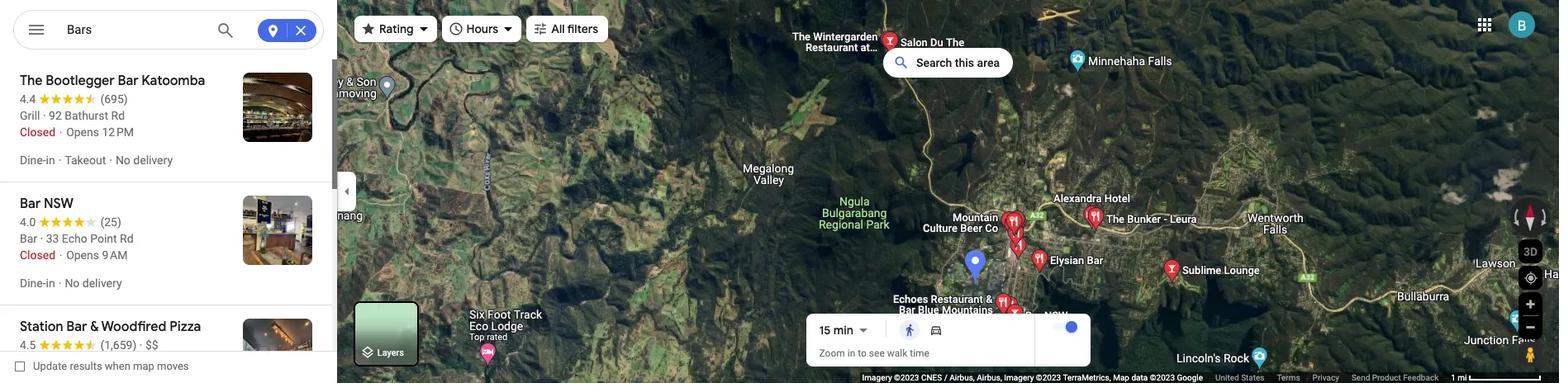 Task type: locate. For each thing, give the bounding box(es) containing it.
google maps element
[[0, 0, 1559, 383]]

time
[[910, 348, 930, 360]]

©2023 left cnes
[[894, 374, 919, 383]]


[[26, 18, 46, 41]]

privacy
[[1313, 374, 1340, 383]]

1 horizontal spatial airbus,
[[977, 374, 1002, 383]]

rating button
[[355, 11, 437, 47]]

/
[[944, 374, 948, 383]]

data
[[1132, 374, 1148, 383]]

imagery left terrametrics,
[[1004, 374, 1034, 383]]

map
[[1113, 374, 1130, 383]]

privacy button
[[1313, 373, 1340, 383]]

1 airbus, from the left
[[950, 374, 975, 383]]

zoom out image
[[1525, 321, 1537, 334]]

15 min button
[[819, 321, 873, 340]]

map
[[133, 360, 154, 373]]

mi
[[1458, 374, 1467, 383]]

layers
[[377, 348, 404, 359]]

3d
[[1524, 245, 1538, 258]]

hours
[[467, 21, 498, 36]]

imagery down see
[[862, 374, 892, 383]]

Update results when map moves checkbox
[[15, 356, 189, 377]]

0 horizontal spatial ©2023
[[894, 374, 919, 383]]

2 imagery from the left
[[1004, 374, 1034, 383]]

None radio
[[896, 321, 923, 340]]

1 ©2023 from the left
[[894, 374, 919, 383]]

2 horizontal spatial ©2023
[[1150, 374, 1175, 383]]

cnes
[[921, 374, 942, 383]]

walk
[[887, 348, 908, 360]]

None field
[[67, 20, 204, 40]]

in
[[848, 348, 856, 360]]

terms button
[[1277, 373, 1300, 383]]

collapse side panel image
[[338, 183, 356, 201]]

imagery
[[862, 374, 892, 383], [1004, 374, 1034, 383]]

results
[[70, 360, 102, 373]]

moves
[[157, 360, 189, 373]]

zoom in image
[[1525, 298, 1537, 311]]

1 horizontal spatial imagery
[[1004, 374, 1034, 383]]

send product feedback button
[[1352, 373, 1439, 383]]

©2023 left terrametrics,
[[1036, 374, 1061, 383]]

rating
[[379, 21, 414, 36]]

none field inside bars field
[[67, 20, 204, 40]]

search
[[916, 56, 952, 69]]

google
[[1177, 374, 1203, 383]]

©2023
[[894, 374, 919, 383], [1036, 374, 1061, 383], [1150, 374, 1175, 383]]

this
[[955, 56, 974, 69]]

zoom in to see walk time
[[819, 348, 930, 360]]

None radio
[[923, 321, 949, 340]]

footer
[[862, 373, 1451, 383]]

1
[[1451, 374, 1456, 383]]

show your location image
[[1524, 271, 1539, 286]]

footer containing imagery ©2023 cnes / airbus, airbus, imagery ©2023 terrametrics, map data ©2023 google
[[862, 373, 1451, 383]]

terrametrics,
[[1063, 374, 1111, 383]]

3 ©2023 from the left
[[1150, 374, 1175, 383]]

united states button
[[1216, 373, 1265, 383]]

when
[[105, 360, 130, 373]]

0 horizontal spatial imagery
[[862, 374, 892, 383]]

©2023 right data
[[1150, 374, 1175, 383]]

airbus,
[[950, 374, 975, 383], [977, 374, 1002, 383]]

terms
[[1277, 374, 1300, 383]]

0 horizontal spatial airbus,
[[950, 374, 975, 383]]

1 horizontal spatial ©2023
[[1036, 374, 1061, 383]]

3d button
[[1519, 240, 1543, 264]]



Task type: describe. For each thing, give the bounding box(es) containing it.
15
[[819, 323, 831, 338]]

search this area
[[916, 56, 1000, 69]]

 button
[[13, 10, 60, 53]]

2 ©2023 from the left
[[1036, 374, 1061, 383]]

min
[[834, 323, 854, 338]]

turn off travel time tool image
[[1066, 321, 1077, 333]]

results for bars feed
[[0, 60, 337, 383]]

send product feedback
[[1352, 374, 1439, 383]]

Bars field
[[13, 10, 324, 50]]

none radio inside google maps element
[[896, 321, 923, 340]]

update
[[33, 360, 67, 373]]

filters
[[567, 21, 598, 36]]

google account: brad klo  
(klobrad84@gmail.com) image
[[1509, 11, 1536, 38]]

1 mi button
[[1451, 374, 1542, 383]]

2 airbus, from the left
[[977, 374, 1002, 383]]

all filters button
[[527, 11, 608, 47]]

show street view coverage image
[[1519, 342, 1542, 367]]

area
[[977, 56, 1000, 69]]

feedback
[[1403, 374, 1439, 383]]

hours button
[[442, 11, 522, 47]]

search this area button
[[883, 48, 1013, 78]]

states
[[1241, 374, 1265, 383]]

all filters
[[551, 21, 598, 36]]

to
[[858, 348, 867, 360]]

footer inside google maps element
[[862, 373, 1451, 383]]

united
[[1216, 374, 1239, 383]]

walking image
[[903, 324, 916, 337]]

1 imagery from the left
[[862, 374, 892, 383]]

Turn off travel time tool checkbox
[[1052, 321, 1077, 333]]

all
[[551, 21, 565, 36]]

send
[[1352, 374, 1370, 383]]

united states
[[1216, 374, 1265, 383]]

imagery ©2023 cnes / airbus, airbus, imagery ©2023 terrametrics, map data ©2023 google
[[862, 374, 1203, 383]]

none radio inside google maps element
[[923, 321, 949, 340]]

update results when map moves
[[33, 360, 189, 373]]

 search field
[[13, 10, 324, 53]]

product
[[1373, 374, 1401, 383]]

1 mi
[[1451, 374, 1467, 383]]

driving image
[[930, 324, 943, 337]]

see
[[869, 348, 885, 360]]

15 min
[[819, 323, 854, 338]]

zoom
[[819, 348, 845, 360]]



Task type: vqa. For each thing, say whether or not it's contained in the screenshot.
'Terms'
yes



